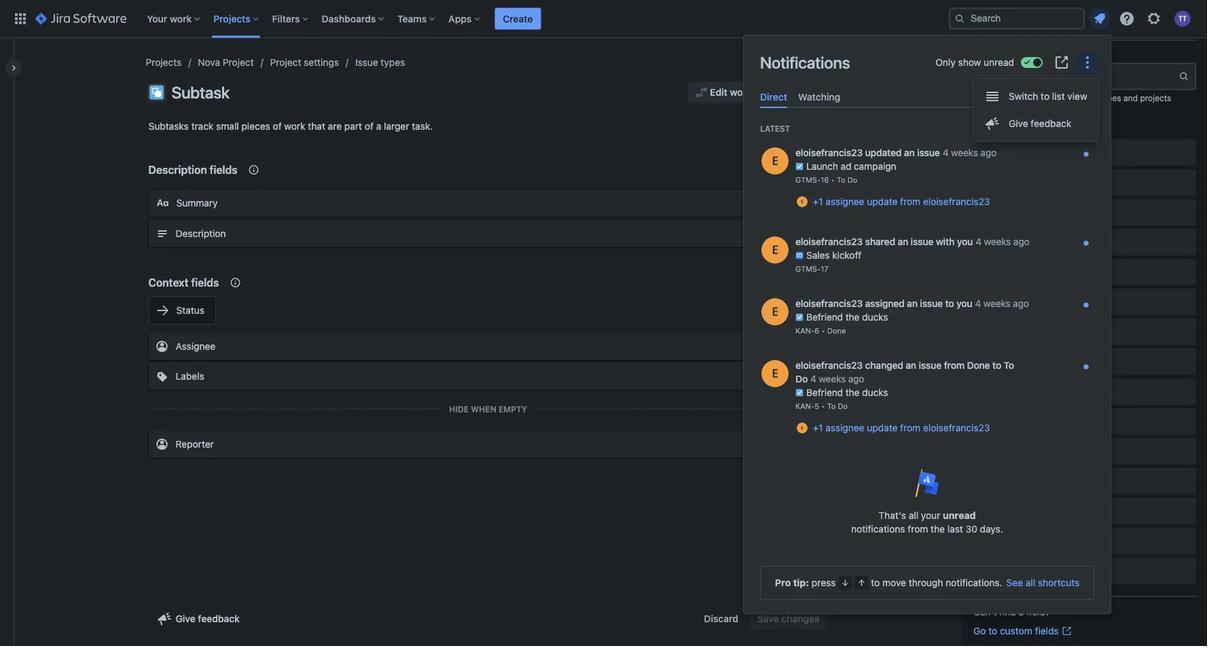 Task type: vqa. For each thing, say whether or not it's contained in the screenshot.
second DELETE button from the bottom
no



Task type: locate. For each thing, give the bounding box(es) containing it.
all for that's
[[909, 510, 918, 521]]

edit workflow button
[[688, 82, 779, 103]]

fields up suggested fields
[[1012, 94, 1033, 103]]

open field configuration image inside reporter button
[[806, 436, 822, 452]]

1 horizontal spatial a
[[1019, 606, 1024, 617]]

0 horizontal spatial to
[[871, 577, 880, 588]]

2 vertical spatial to
[[989, 625, 997, 637]]

1 vertical spatial eloisefrancis23 image
[[762, 237, 789, 264]]

change left reason
[[1001, 297, 1034, 308]]

1 horizontal spatial projects
[[213, 13, 250, 24]]

search all fields
[[973, 52, 1034, 61]]

1 horizontal spatial give
[[1009, 118, 1028, 129]]

jira software image
[[35, 11, 127, 27], [35, 11, 127, 27]]

1 horizontal spatial to
[[989, 625, 997, 637]]

1 +1 assignee update from eloisefrancis23 from the top
[[813, 196, 990, 207]]

2 vertical spatial eloisefrancis23 image
[[762, 360, 789, 387]]

0 horizontal spatial project
[[223, 57, 254, 68]]

2 open field configuration image from the top
[[806, 436, 822, 452]]

feedback
[[1031, 118, 1071, 129], [198, 613, 240, 624]]

dashboards button
[[318, 8, 389, 30]]

1 project from the left
[[223, 57, 254, 68]]

update for 1st +1 assignee update from eloisefrancis23 button from the bottom of the "notifications" "dialog"
[[867, 422, 898, 434]]

to for go
[[989, 625, 997, 637]]

give
[[1009, 118, 1028, 129], [176, 613, 195, 624]]

to right arrow up 'icon'
[[871, 577, 880, 588]]

types left and on the right of page
[[1100, 94, 1121, 103]]

0 horizontal spatial projects
[[146, 57, 182, 68]]

all inside 'button'
[[1054, 124, 1063, 133]]

give feedback
[[1009, 118, 1071, 129], [176, 613, 240, 624]]

end
[[1031, 147, 1047, 158]]

that
[[308, 121, 325, 132]]

1 vertical spatial +1 assignee update from eloisefrancis23 button
[[813, 421, 990, 435]]

subtasks
[[148, 121, 189, 132]]

mark all as read button
[[1032, 122, 1094, 135]]

work left that
[[284, 121, 305, 132]]

status
[[176, 305, 204, 316]]

type
[[1037, 356, 1056, 367]]

all left as
[[1054, 124, 1063, 133]]

labels button
[[148, 363, 828, 390]]

eloisefrancis23 image
[[762, 148, 789, 175], [762, 237, 789, 264], [762, 360, 789, 387]]

change type button
[[973, 348, 1196, 376]]

1 horizontal spatial feedback
[[1031, 118, 1071, 129]]

create
[[503, 13, 533, 24]]

nova project link
[[198, 54, 254, 71]]

0 vertical spatial types
[[381, 57, 405, 68]]

1 vertical spatial +1
[[813, 422, 823, 434]]

issue type icon image
[[148, 84, 165, 101]]

description for description
[[176, 228, 226, 239]]

assignee
[[826, 196, 864, 207], [826, 422, 864, 434]]

description up summary
[[148, 163, 207, 176]]

labels
[[176, 371, 204, 382]]

see all shortcuts
[[1006, 577, 1080, 588]]

hide when empty
[[449, 404, 527, 414]]

teams
[[397, 13, 427, 24]]

search image
[[954, 13, 965, 24]]

to left list
[[1041, 91, 1050, 102]]

hide
[[449, 404, 469, 414]]

work inside your work popup button
[[170, 13, 192, 24]]

projects for the projects dropdown button
[[213, 13, 250, 24]]

3 eloisefrancis23 image from the top
[[762, 360, 789, 387]]

+1 assignee update from eloisefrancis23 button
[[813, 195, 990, 209], [813, 421, 990, 435]]

1 open field configuration image from the top
[[806, 368, 822, 384]]

1 horizontal spatial project
[[270, 57, 301, 68]]

to right go
[[989, 625, 997, 637]]

0 vertical spatial give
[[1009, 118, 1028, 129]]

feedback inside group
[[1031, 118, 1071, 129]]

projects link
[[146, 54, 182, 71]]

project left settings
[[270, 57, 301, 68]]

1 eloisefrancis23 from the top
[[923, 196, 990, 207]]

1 vertical spatial 30
[[966, 524, 977, 535]]

2 update from the top
[[867, 422, 898, 434]]

all inside button
[[1026, 577, 1035, 588]]

30 right reuse
[[999, 94, 1010, 103]]

0 vertical spatial projects
[[213, 13, 250, 24]]

unread inside 'that's all your unread notifications from the last 30 days.'
[[943, 510, 976, 521]]

from
[[1035, 94, 1053, 103], [900, 196, 921, 207], [900, 422, 921, 434], [908, 524, 928, 535]]

notifications dialog
[[744, 35, 1111, 617]]

1 +1 assignee update from eloisefrancis23 button from the top
[[813, 195, 990, 209]]

fields left more information about the context fields image
[[210, 163, 237, 176]]

0 vertical spatial feedback
[[1031, 118, 1071, 129]]

eloisefrancis23 image for 1st +1 assignee update from eloisefrancis23 button from the bottom of the "notifications" "dialog"
[[762, 360, 789, 387]]

1 vertical spatial feedback
[[198, 613, 240, 624]]

projects button
[[209, 8, 264, 30]]

give feedback inside group
[[1009, 118, 1071, 129]]

30 right the last
[[966, 524, 977, 535]]

direct
[[760, 91, 787, 102]]

open notifications in a new tab image
[[1054, 54, 1070, 71]]

arrow down image
[[840, 578, 851, 588]]

mark
[[1032, 124, 1052, 133]]

a left larger
[[376, 121, 381, 132]]

0 vertical spatial update
[[867, 196, 898, 207]]

0 horizontal spatial unread
[[943, 510, 976, 521]]

1 vertical spatial assignee
[[826, 422, 864, 434]]

0 vertical spatial work
[[170, 13, 192, 24]]

0 vertical spatial eloisefrancis23
[[923, 196, 990, 207]]

eloisefrancis23 image down latest
[[762, 148, 789, 175]]

track
[[191, 121, 214, 132]]

tab list
[[755, 86, 1100, 108]]

0 vertical spatial +1 assignee update from eloisefrancis23
[[813, 196, 990, 207]]

1 vertical spatial open field configuration image
[[806, 436, 822, 452]]

+1 assignee update from eloisefrancis23
[[813, 196, 990, 207], [813, 422, 990, 434]]

0 vertical spatial give feedback button
[[973, 110, 1098, 137]]

1 vertical spatial types
[[1100, 94, 1121, 103]]

to inside "notifications" "dialog"
[[871, 577, 880, 588]]

suggested fields
[[973, 121, 1041, 130]]

open field configuration image inside labels button
[[806, 368, 822, 384]]

open field configuration image for labels
[[806, 368, 822, 384]]

0 vertical spatial +1 assignee update from eloisefrancis23 button
[[813, 195, 990, 209]]

fields right search
[[1013, 52, 1034, 61]]

of right part
[[365, 121, 374, 132]]

project settings link
[[270, 54, 339, 71]]

0 horizontal spatial work
[[170, 13, 192, 24]]

1 vertical spatial a
[[1019, 606, 1024, 617]]

task.
[[412, 121, 433, 132]]

eloisefrancis23 image left open field configuration icon
[[762, 237, 789, 264]]

0 vertical spatial unread
[[984, 57, 1014, 68]]

of right pieces
[[273, 121, 282, 132]]

all right see
[[1026, 577, 1035, 588]]

2 eloisefrancis23 from the top
[[923, 422, 990, 434]]

0 horizontal spatial a
[[376, 121, 381, 132]]

pieces
[[242, 121, 270, 132]]

1 horizontal spatial give feedback
[[1009, 118, 1071, 129]]

team button
[[973, 558, 1196, 585]]

0 horizontal spatial give feedback button
[[148, 608, 248, 630]]

0 horizontal spatial types
[[381, 57, 405, 68]]

1 horizontal spatial give feedback button
[[973, 110, 1098, 137]]

+1
[[813, 196, 823, 207], [813, 422, 823, 434]]

projects
[[1140, 94, 1171, 103]]

all right search
[[1002, 52, 1011, 61]]

work right "your"
[[170, 13, 192, 24]]

other
[[1055, 94, 1076, 103]]

1 horizontal spatial unread
[[984, 57, 1014, 68]]

change reason
[[1001, 297, 1067, 308]]

1 vertical spatial +1 assignee update from eloisefrancis23
[[813, 422, 990, 434]]

1 vertical spatial projects
[[146, 57, 182, 68]]

1 +1 from the top
[[813, 196, 823, 207]]

1 assignee from the top
[[826, 196, 864, 207]]

0 horizontal spatial of
[[273, 121, 282, 132]]

eloisefrancis23
[[923, 196, 990, 207], [923, 422, 990, 434]]

1 vertical spatial work
[[284, 121, 305, 132]]

0 horizontal spatial give feedback
[[176, 613, 240, 624]]

projects inside dropdown button
[[213, 13, 250, 24]]

can't
[[973, 606, 997, 617]]

a right find
[[1019, 606, 1024, 617]]

teams button
[[393, 8, 440, 30]]

0 horizontal spatial 30
[[966, 524, 977, 535]]

0 vertical spatial change
[[1001, 297, 1034, 308]]

your work button
[[143, 8, 205, 30]]

your work
[[147, 13, 192, 24]]

description down summary
[[176, 228, 226, 239]]

notifications image
[[1092, 11, 1108, 27]]

eloisefrancis23 for 2nd +1 assignee update from eloisefrancis23 button from the bottom of the "notifications" "dialog"
[[923, 196, 990, 207]]

1 vertical spatial to
[[871, 577, 880, 588]]

1 update from the top
[[867, 196, 898, 207]]

small
[[216, 121, 239, 132]]

fields
[[1013, 52, 1034, 61], [1012, 94, 1033, 103], [1019, 121, 1041, 130], [210, 163, 237, 176], [191, 276, 219, 289], [1035, 625, 1059, 637]]

open field configuration image for reporter
[[806, 436, 822, 452]]

2 +1 assignee update from eloisefrancis23 button from the top
[[813, 421, 990, 435]]

2 eloisefrancis23 image from the top
[[762, 237, 789, 264]]

0 vertical spatial eloisefrancis23 image
[[762, 148, 789, 175]]

all inside 'that's all your unread notifications from the last 30 days.'
[[909, 510, 918, 521]]

can't find a field?
[[973, 606, 1050, 617]]

change left type
[[1001, 356, 1034, 367]]

open field configuration image
[[806, 368, 822, 384], [806, 436, 822, 452]]

2 +1 assignee update from eloisefrancis23 from the top
[[813, 422, 990, 434]]

0 vertical spatial give feedback
[[1009, 118, 1071, 129]]

part
[[344, 121, 362, 132]]

atlas project key button
[[973, 229, 1196, 256]]

switch
[[1009, 91, 1038, 102]]

projects for projects link
[[146, 57, 182, 68]]

1 vertical spatial update
[[867, 422, 898, 434]]

1 vertical spatial description
[[176, 228, 226, 239]]

arrow up image
[[856, 578, 867, 588]]

1 vertical spatial give feedback
[[176, 613, 240, 624]]

to inside button
[[1041, 91, 1050, 102]]

1 vertical spatial unread
[[943, 510, 976, 521]]

1 vertical spatial change
[[1001, 356, 1034, 367]]

tab list containing direct
[[755, 86, 1100, 108]]

as
[[1066, 124, 1075, 133]]

2 +1 from the top
[[813, 422, 823, 434]]

2 horizontal spatial to
[[1041, 91, 1050, 102]]

reuse 30 fields from other issue types and projects
[[973, 94, 1171, 103]]

0 horizontal spatial give
[[176, 613, 195, 624]]

atlas
[[1001, 237, 1022, 248]]

unread right show
[[984, 57, 1014, 68]]

types right issue
[[381, 57, 405, 68]]

unread up the last
[[943, 510, 976, 521]]

1 eloisefrancis23 image from the top
[[762, 148, 789, 175]]

project right nova
[[223, 57, 254, 68]]

1 horizontal spatial 30
[[999, 94, 1010, 103]]

a
[[376, 121, 381, 132], [1019, 606, 1024, 617]]

change type
[[1001, 356, 1056, 367]]

description inside button
[[176, 228, 226, 239]]

2 assignee from the top
[[826, 422, 864, 434]]

group
[[973, 79, 1098, 141]]

0 vertical spatial +1
[[813, 196, 823, 207]]

0 vertical spatial assignee
[[826, 196, 864, 207]]

all left "your"
[[909, 510, 918, 521]]

2 change from the top
[[1001, 356, 1034, 367]]

banner
[[0, 0, 1207, 38]]

projects up issue type icon
[[146, 57, 182, 68]]

1 vertical spatial eloisefrancis23
[[923, 422, 990, 434]]

0 vertical spatial open field configuration image
[[806, 368, 822, 384]]

of
[[273, 121, 282, 132], [365, 121, 374, 132]]

0 vertical spatial description
[[148, 163, 207, 176]]

all for see
[[1026, 577, 1035, 588]]

0 vertical spatial to
[[1041, 91, 1050, 102]]

1 horizontal spatial work
[[284, 121, 305, 132]]

to
[[1041, 91, 1050, 102], [871, 577, 880, 588], [989, 625, 997, 637]]

eloisefrancis23 image down eloisefrancis23 icon
[[762, 360, 789, 387]]

1 change from the top
[[1001, 297, 1034, 308]]

Search field
[[949, 8, 1085, 30]]

fields left more information about the context fields icon
[[191, 276, 219, 289]]

0 vertical spatial a
[[376, 121, 381, 132]]

projects up nova project
[[213, 13, 250, 24]]

help image
[[1119, 11, 1135, 27]]

change
[[1001, 297, 1034, 308], [1001, 356, 1034, 367]]

1 horizontal spatial of
[[365, 121, 374, 132]]

2 project from the left
[[270, 57, 301, 68]]



Task type: describe. For each thing, give the bounding box(es) containing it.
reason
[[1037, 297, 1067, 308]]

the
[[931, 524, 945, 535]]

view
[[1067, 91, 1087, 102]]

that's all your unread notifications from the last 30 days.
[[851, 510, 1003, 535]]

description fields
[[148, 163, 237, 176]]

reporter button
[[148, 431, 828, 458]]

from inside 'that's all your unread notifications from the last 30 days.'
[[908, 524, 928, 535]]

subtasks track small pieces of work that are part of a larger task.
[[148, 121, 433, 132]]

your profile and settings image
[[1175, 11, 1191, 27]]

more information about the suggested fields image
[[1049, 118, 1065, 134]]

all for mark
[[1054, 124, 1063, 133]]

eloisefrancis23 for 1st +1 assignee update from eloisefrancis23 button from the bottom of the "notifications" "dialog"
[[923, 422, 990, 434]]

change for change type
[[1001, 356, 1034, 367]]

context fields
[[148, 276, 219, 289]]

nova
[[198, 57, 220, 68]]

settings image
[[1146, 11, 1162, 27]]

Type to search all fields text field
[[975, 65, 1179, 89]]

this link will be opened in a new tab image
[[1062, 626, 1072, 637]]

to for switch
[[1041, 91, 1050, 102]]

settings
[[304, 57, 339, 68]]

subtask
[[172, 83, 230, 102]]

switch to list view
[[1009, 91, 1087, 102]]

edit workflow
[[710, 87, 771, 98]]

only show unread
[[936, 57, 1014, 68]]

actual end button
[[973, 139, 1196, 166]]

project settings
[[270, 57, 339, 68]]

change reason button
[[973, 289, 1196, 316]]

shortcuts
[[1038, 577, 1080, 588]]

your
[[921, 510, 940, 521]]

issue
[[355, 57, 378, 68]]

discard
[[704, 613, 738, 624]]

see
[[1006, 577, 1023, 588]]

field?
[[1026, 606, 1050, 617]]

notifications
[[760, 53, 850, 72]]

change for change reason
[[1001, 297, 1034, 308]]

types inside issue types link
[[381, 57, 405, 68]]

nova project
[[198, 57, 254, 68]]

to move through notifications.
[[871, 577, 1002, 588]]

reuse
[[973, 94, 997, 103]]

empty
[[499, 404, 527, 414]]

+1 assignee update from eloisefrancis23 for 2nd +1 assignee update from eloisefrancis23 button from the bottom of the "notifications" "dialog"
[[813, 196, 990, 207]]

assignee for 1st +1 assignee update from eloisefrancis23 button from the bottom of the "notifications" "dialog"
[[826, 422, 864, 434]]

tip:
[[793, 577, 809, 588]]

and
[[1124, 94, 1138, 103]]

banner containing your work
[[0, 0, 1207, 38]]

primary element
[[8, 0, 949, 38]]

actual
[[1001, 147, 1028, 158]]

+1 assignee update from eloisefrancis23 for 1st +1 assignee update from eloisefrancis23 button from the bottom of the "notifications" "dialog"
[[813, 422, 990, 434]]

filters
[[272, 13, 300, 24]]

last
[[948, 524, 963, 535]]

issue types link
[[355, 54, 405, 71]]

read
[[1077, 124, 1094, 133]]

appswitcher icon image
[[12, 11, 29, 27]]

fields left more information about the suggested fields image
[[1019, 121, 1041, 130]]

update for 2nd +1 assignee update from eloisefrancis23 button from the bottom of the "notifications" "dialog"
[[867, 196, 898, 207]]

project
[[1025, 237, 1056, 248]]

mark all as read
[[1032, 124, 1094, 133]]

reporter
[[176, 438, 214, 450]]

atlas project key
[[1001, 237, 1073, 248]]

0 horizontal spatial feedback
[[198, 613, 240, 624]]

context
[[148, 276, 188, 289]]

latest
[[760, 124, 790, 133]]

edit
[[710, 87, 727, 98]]

discard button
[[696, 608, 747, 630]]

issue
[[1078, 94, 1098, 103]]

are
[[328, 121, 342, 132]]

larger
[[384, 121, 409, 132]]

more information about the context fields image
[[227, 274, 243, 291]]

1 vertical spatial give feedback button
[[148, 608, 248, 630]]

all for search
[[1002, 52, 1011, 61]]

1 horizontal spatial types
[[1100, 94, 1121, 103]]

key
[[1058, 237, 1073, 248]]

days.
[[980, 524, 1003, 535]]

dashboards
[[322, 13, 376, 24]]

assignee
[[176, 341, 216, 352]]

more information about the context fields image
[[246, 162, 262, 178]]

give inside group
[[1009, 118, 1028, 129]]

open field configuration image
[[806, 226, 822, 242]]

only
[[936, 57, 956, 68]]

press
[[812, 577, 836, 588]]

assignee for 2nd +1 assignee update from eloisefrancis23 button from the bottom of the "notifications" "dialog"
[[826, 196, 864, 207]]

required
[[758, 199, 797, 208]]

eloisefrancis23 image for 2nd +1 assignee update from eloisefrancis23 button from the bottom of the "notifications" "dialog"
[[762, 148, 789, 175]]

1 vertical spatial give
[[176, 613, 195, 624]]

more image
[[1079, 54, 1096, 71]]

group containing switch to list view
[[973, 79, 1098, 141]]

sidebar navigation image
[[0, 54, 30, 82]]

through
[[909, 577, 943, 588]]

eloisefrancis23 image
[[762, 298, 789, 326]]

see all shortcuts button
[[1006, 576, 1080, 590]]

description for description fields
[[148, 163, 207, 176]]

fields left this link will be opened in a new tab icon
[[1035, 625, 1059, 637]]

pro
[[775, 577, 791, 588]]

workflow
[[730, 87, 771, 98]]

custom
[[1000, 625, 1032, 637]]

go to custom fields link
[[973, 624, 1072, 638]]

switch to list view button
[[973, 83, 1098, 110]]

1 of from the left
[[273, 121, 282, 132]]

create button
[[495, 8, 541, 30]]

notifications
[[851, 524, 905, 535]]

find
[[999, 606, 1016, 617]]

30 inside 'that's all your unread notifications from the last 30 days.'
[[966, 524, 977, 535]]

0 vertical spatial 30
[[999, 94, 1010, 103]]

when
[[471, 404, 496, 414]]

assignee button
[[148, 333, 828, 360]]

move
[[882, 577, 906, 588]]

show
[[958, 57, 981, 68]]

tab list inside "notifications" "dialog"
[[755, 86, 1100, 108]]

suggested
[[973, 121, 1017, 130]]

summary
[[176, 197, 218, 209]]

search
[[973, 52, 1000, 61]]

team
[[1001, 566, 1024, 577]]

filters button
[[268, 8, 314, 30]]

2 of from the left
[[365, 121, 374, 132]]

notifications.
[[946, 577, 1002, 588]]



